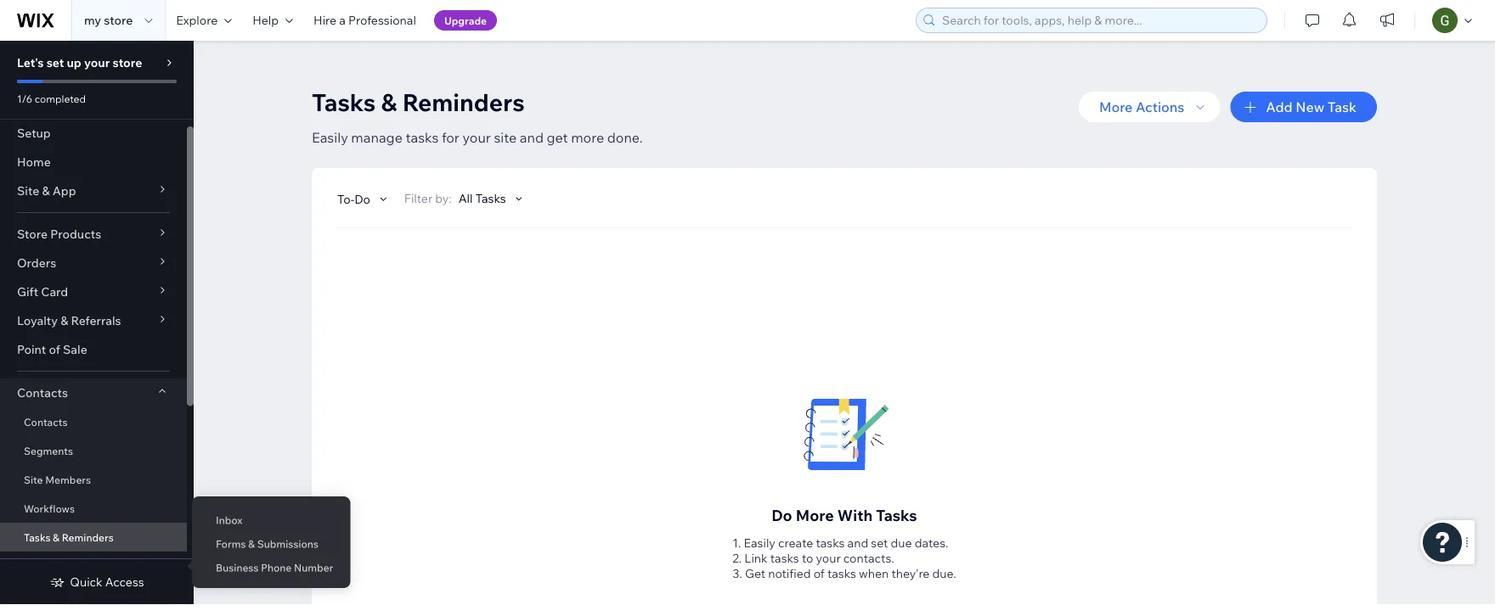 Task type: locate. For each thing, give the bounding box(es) containing it.
1 horizontal spatial more
[[1099, 99, 1133, 116]]

1 vertical spatial site
[[24, 474, 43, 486]]

your
[[84, 55, 110, 70], [463, 129, 491, 146], [816, 551, 841, 566]]

0 horizontal spatial and
[[520, 129, 544, 146]]

card
[[41, 285, 68, 300]]

upgrade
[[444, 14, 487, 27]]

reminders
[[402, 87, 525, 117], [62, 531, 114, 544]]

your right the "to"
[[816, 551, 841, 566]]

task
[[1328, 99, 1357, 116]]

of left sale
[[49, 342, 60, 357]]

create
[[778, 536, 813, 551]]

0 vertical spatial set
[[46, 55, 64, 70]]

quick
[[70, 575, 103, 590]]

& inside loyalty & referrals dropdown button
[[60, 314, 68, 328]]

& for loyalty & referrals dropdown button
[[60, 314, 68, 328]]

let's set up your store
[[17, 55, 142, 70]]

0 horizontal spatial of
[[49, 342, 60, 357]]

upgrade button
[[434, 10, 497, 31]]

my
[[84, 13, 101, 28]]

0 vertical spatial do
[[354, 191, 370, 206]]

0 horizontal spatial more
[[796, 506, 834, 525]]

& inside the tasks & reminders link
[[53, 531, 59, 544]]

1 vertical spatial reminders
[[62, 531, 114, 544]]

setup
[[17, 126, 51, 141]]

tasks down workflows
[[24, 531, 50, 544]]

1 horizontal spatial reminders
[[402, 87, 525, 117]]

1 vertical spatial do
[[772, 506, 792, 525]]

add
[[1266, 99, 1293, 116]]

1 horizontal spatial easily
[[744, 536, 776, 551]]

0 vertical spatial reminders
[[402, 87, 525, 117]]

more actions
[[1099, 99, 1185, 116]]

& inside site & app popup button
[[42, 184, 50, 198]]

site inside 'link'
[[24, 474, 43, 486]]

app
[[52, 184, 76, 198]]

your right for
[[463, 129, 491, 146]]

0 horizontal spatial your
[[84, 55, 110, 70]]

set
[[46, 55, 64, 70], [871, 536, 888, 551]]

store down my store
[[113, 55, 142, 70]]

0 horizontal spatial tasks & reminders
[[24, 531, 114, 544]]

1 vertical spatial easily
[[744, 536, 776, 551]]

do inside button
[[354, 191, 370, 206]]

1 horizontal spatial set
[[871, 536, 888, 551]]

1 vertical spatial your
[[463, 129, 491, 146]]

& right loyalty
[[60, 314, 68, 328]]

to-do
[[337, 191, 370, 206]]

site inside popup button
[[17, 184, 39, 198]]

1/6
[[17, 92, 32, 105]]

notified
[[768, 567, 811, 582]]

completed
[[35, 92, 86, 105]]

point
[[17, 342, 46, 357]]

tasks right all
[[476, 191, 506, 206]]

due.
[[933, 567, 957, 582]]

easily left manage
[[312, 129, 348, 146]]

store inside sidebar "element"
[[113, 55, 142, 70]]

1 vertical spatial set
[[871, 536, 888, 551]]

contacts down the point of sale
[[17, 386, 68, 401]]

more up create
[[796, 506, 834, 525]]

store
[[17, 227, 48, 242]]

reminders down workflows link
[[62, 531, 114, 544]]

contacts
[[17, 386, 68, 401], [24, 416, 67, 429]]

set up contacts.
[[871, 536, 888, 551]]

& down workflows
[[53, 531, 59, 544]]

site down home
[[17, 184, 39, 198]]

more left actions
[[1099, 99, 1133, 116]]

1 horizontal spatial your
[[463, 129, 491, 146]]

contacts.
[[844, 551, 894, 566]]

1 vertical spatial tasks & reminders
[[24, 531, 114, 544]]

0 vertical spatial site
[[17, 184, 39, 198]]

tasks & reminders up for
[[312, 87, 525, 117]]

0 vertical spatial and
[[520, 129, 544, 146]]

0 vertical spatial tasks & reminders
[[312, 87, 525, 117]]

1 vertical spatial store
[[113, 55, 142, 70]]

workflows
[[24, 503, 75, 515]]

orders button
[[0, 249, 187, 278]]

reminders up for
[[402, 87, 525, 117]]

site & app
[[17, 184, 76, 198]]

access
[[105, 575, 144, 590]]

0 horizontal spatial do
[[354, 191, 370, 206]]

1 horizontal spatial and
[[848, 536, 869, 551]]

by:
[[435, 191, 452, 206]]

Search for tools, apps, help & more... field
[[937, 8, 1262, 32]]

done.
[[607, 129, 643, 146]]

1. easily create tasks and set due dates. 2. link tasks to your contacts. 3. get notified of tasks when they're due.
[[733, 536, 957, 582]]

2 vertical spatial your
[[816, 551, 841, 566]]

contacts inside dropdown button
[[17, 386, 68, 401]]

orders
[[17, 256, 56, 271]]

workflows link
[[0, 494, 187, 523]]

easily up link
[[744, 536, 776, 551]]

0 horizontal spatial set
[[46, 55, 64, 70]]

0 vertical spatial more
[[1099, 99, 1133, 116]]

segments link
[[0, 437, 187, 466]]

& left "app"
[[42, 184, 50, 198]]

do up create
[[772, 506, 792, 525]]

tasks
[[312, 87, 376, 117], [476, 191, 506, 206], [876, 506, 917, 525], [24, 531, 50, 544]]

1 vertical spatial and
[[848, 536, 869, 551]]

easily
[[312, 129, 348, 146], [744, 536, 776, 551]]

tasks & reminders inside sidebar "element"
[[24, 531, 114, 544]]

0 vertical spatial of
[[49, 342, 60, 357]]

to-do button
[[337, 191, 391, 207]]

quick access
[[70, 575, 144, 590]]

1 vertical spatial of
[[814, 567, 825, 582]]

your right up
[[84, 55, 110, 70]]

loyalty & referrals
[[17, 314, 121, 328]]

do left the filter
[[354, 191, 370, 206]]

tasks & reminders down workflows
[[24, 531, 114, 544]]

site & app button
[[0, 177, 187, 206]]

site down segments
[[24, 474, 43, 486]]

a
[[339, 13, 346, 28]]

1 horizontal spatial do
[[772, 506, 792, 525]]

set left up
[[46, 55, 64, 70]]

contacts up segments
[[24, 416, 67, 429]]

of right notified
[[814, 567, 825, 582]]

store right my
[[104, 13, 133, 28]]

and left get
[[520, 129, 544, 146]]

and inside '1. easily create tasks and set due dates. 2. link tasks to your contacts. 3. get notified of tasks when they're due.'
[[848, 536, 869, 551]]

more
[[1099, 99, 1133, 116], [796, 506, 834, 525]]

of
[[49, 342, 60, 357], [814, 567, 825, 582]]

2 horizontal spatial your
[[816, 551, 841, 566]]

segments
[[24, 445, 73, 458]]

tasks & reminders
[[312, 87, 525, 117], [24, 531, 114, 544]]

1 horizontal spatial of
[[814, 567, 825, 582]]

0 vertical spatial contacts
[[17, 386, 68, 401]]

0 vertical spatial your
[[84, 55, 110, 70]]

&
[[381, 87, 397, 117], [42, 184, 50, 198], [60, 314, 68, 328], [53, 531, 59, 544]]

do more with tasks
[[772, 506, 917, 525]]

site for site members
[[24, 474, 43, 486]]

tasks inside sidebar "element"
[[24, 531, 50, 544]]

get
[[745, 567, 766, 582]]

and up contacts.
[[848, 536, 869, 551]]

0 horizontal spatial reminders
[[62, 531, 114, 544]]

and
[[520, 129, 544, 146], [848, 536, 869, 551]]

dates.
[[915, 536, 949, 551]]

filter by:
[[404, 191, 452, 206]]

0 vertical spatial easily
[[312, 129, 348, 146]]

my store
[[84, 13, 133, 28]]

quick access button
[[50, 575, 144, 591]]

site members link
[[0, 466, 187, 494]]

1 vertical spatial contacts
[[24, 416, 67, 429]]



Task type: vqa. For each thing, say whether or not it's contained in the screenshot.
Back to Home ALERT
no



Task type: describe. For each thing, give the bounding box(es) containing it.
store products button
[[0, 220, 187, 249]]

when
[[859, 567, 889, 582]]

your inside sidebar "element"
[[84, 55, 110, 70]]

set inside sidebar "element"
[[46, 55, 64, 70]]

professional
[[348, 13, 416, 28]]

add new task button
[[1231, 92, 1377, 122]]

contacts link
[[0, 408, 187, 437]]

reminders inside sidebar "element"
[[62, 531, 114, 544]]

filter
[[404, 191, 433, 206]]

setup link
[[0, 119, 187, 148]]

1 vertical spatial more
[[796, 506, 834, 525]]

get
[[547, 129, 568, 146]]

help button
[[242, 0, 303, 41]]

home link
[[0, 148, 187, 177]]

1 horizontal spatial tasks & reminders
[[312, 87, 525, 117]]

manage
[[351, 129, 403, 146]]

referrals
[[71, 314, 121, 328]]

of inside sidebar "element"
[[49, 342, 60, 357]]

loyalty & referrals button
[[0, 307, 187, 336]]

site members
[[24, 474, 91, 486]]

hire a professional link
[[303, 0, 426, 41]]

3.
[[733, 567, 742, 582]]

to-
[[337, 191, 354, 206]]

contacts button
[[0, 379, 187, 408]]

hire a professional
[[314, 13, 416, 28]]

gift card
[[17, 285, 68, 300]]

hire
[[314, 13, 337, 28]]

gift
[[17, 285, 38, 300]]

site for site & app
[[17, 184, 39, 198]]

tasks down contacts.
[[828, 567, 856, 582]]

loyalty
[[17, 314, 58, 328]]

more actions button
[[1079, 92, 1220, 122]]

tasks left for
[[406, 129, 439, 146]]

point of sale link
[[0, 336, 187, 365]]

due
[[891, 536, 912, 551]]

1.
[[733, 536, 741, 551]]

& for site & app popup button
[[42, 184, 50, 198]]

add new task
[[1266, 99, 1357, 116]]

& up manage
[[381, 87, 397, 117]]

more inside button
[[1099, 99, 1133, 116]]

set inside '1. easily create tasks and set due dates. 2. link tasks to your contacts. 3. get notified of tasks when they're due.'
[[871, 536, 888, 551]]

contacts for contacts link
[[24, 416, 67, 429]]

link
[[745, 551, 768, 566]]

home
[[17, 155, 51, 170]]

for
[[442, 129, 460, 146]]

tasks & reminders link
[[0, 523, 187, 552]]

tasks up notified
[[770, 551, 799, 566]]

& for the tasks & reminders link
[[53, 531, 59, 544]]

products
[[50, 227, 101, 242]]

gift card button
[[0, 278, 187, 307]]

sidebar element
[[0, 41, 194, 606]]

store products
[[17, 227, 101, 242]]

all tasks
[[459, 191, 506, 206]]

tasks inside button
[[476, 191, 506, 206]]

2.
[[733, 551, 742, 566]]

point of sale
[[17, 342, 87, 357]]

tasks up due
[[876, 506, 917, 525]]

to
[[802, 551, 813, 566]]

let's
[[17, 55, 44, 70]]

up
[[67, 55, 81, 70]]

help
[[253, 13, 279, 28]]

explore
[[176, 13, 218, 28]]

all
[[459, 191, 473, 206]]

your inside '1. easily create tasks and set due dates. 2. link tasks to your contacts. 3. get notified of tasks when they're due.'
[[816, 551, 841, 566]]

sale
[[63, 342, 87, 357]]

new
[[1296, 99, 1325, 116]]

all tasks button
[[459, 191, 526, 206]]

contacts for contacts dropdown button
[[17, 386, 68, 401]]

tasks down the do more with tasks
[[816, 536, 845, 551]]

members
[[45, 474, 91, 486]]

0 horizontal spatial easily
[[312, 129, 348, 146]]

1/6 completed
[[17, 92, 86, 105]]

with
[[838, 506, 873, 525]]

easily inside '1. easily create tasks and set due dates. 2. link tasks to your contacts. 3. get notified of tasks when they're due.'
[[744, 536, 776, 551]]

0 vertical spatial store
[[104, 13, 133, 28]]

site
[[494, 129, 517, 146]]

tasks up manage
[[312, 87, 376, 117]]

more
[[571, 129, 604, 146]]

easily manage tasks for your site and get more done.
[[312, 129, 643, 146]]

actions
[[1136, 99, 1185, 116]]

of inside '1. easily create tasks and set due dates. 2. link tasks to your contacts. 3. get notified of tasks when they're due.'
[[814, 567, 825, 582]]

they're
[[892, 567, 930, 582]]



